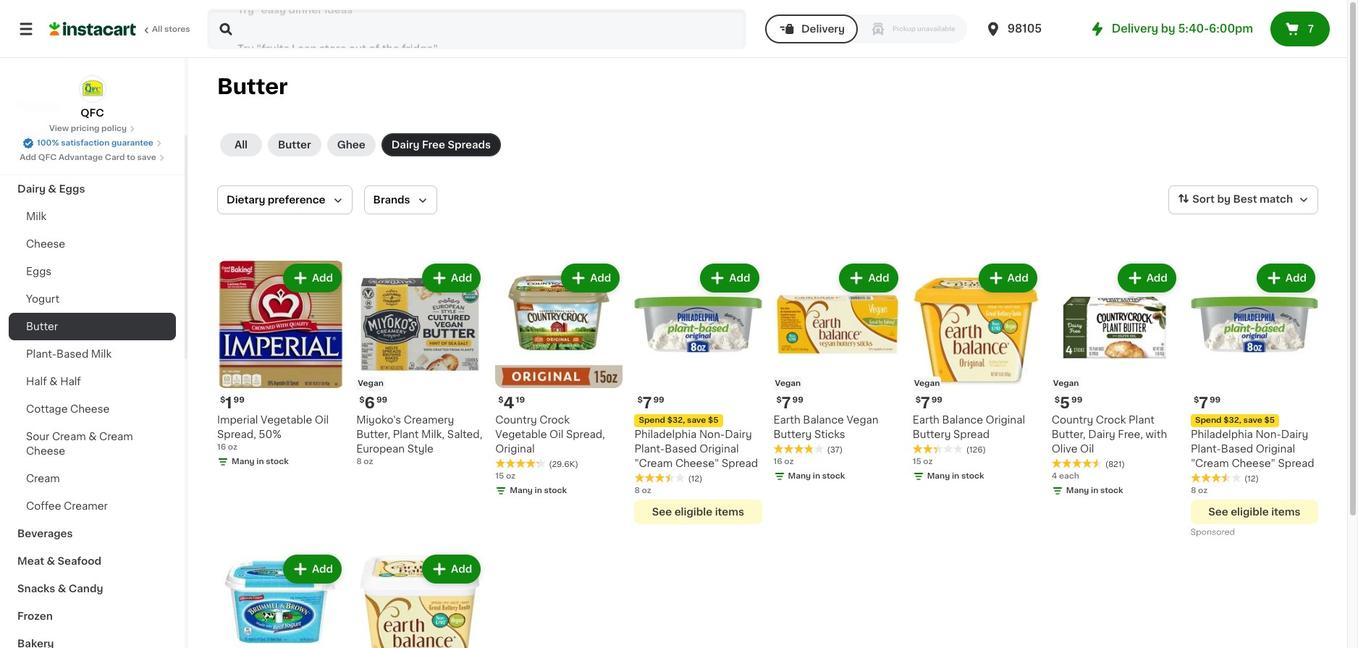 Task type: locate. For each thing, give the bounding box(es) containing it.
produce
[[17, 156, 62, 167]]

0 horizontal spatial 8 oz
[[635, 487, 652, 495]]

dairy & eggs
[[17, 184, 85, 194]]

15 down earth balance original buttery spread
[[913, 458, 922, 466]]

1 $5 from the left
[[708, 417, 719, 425]]

0 vertical spatial oil
[[315, 415, 329, 425]]

half down plant-based milk
[[60, 377, 81, 387]]

3 $ from the left
[[499, 396, 504, 404]]

buttery for earth balance vegan buttery sticks
[[774, 430, 812, 440]]

cream
[[52, 432, 86, 442], [99, 432, 133, 442], [26, 474, 60, 484]]

1 horizontal spatial $5
[[1265, 417, 1276, 425]]

& down produce on the left of page
[[48, 184, 56, 194]]

snacks & candy
[[17, 584, 103, 594]]

16
[[217, 443, 226, 451], [774, 458, 783, 466]]

0 horizontal spatial items
[[715, 507, 745, 517]]

original
[[986, 415, 1026, 425], [496, 444, 535, 454], [700, 444, 739, 454], [1257, 444, 1296, 454]]

& down cottage cheese link at the bottom left of page
[[88, 432, 97, 442]]

stock down (821)
[[1101, 487, 1124, 495]]

milk up half & half link
[[91, 349, 112, 359]]

butter right all link
[[278, 140, 311, 150]]

non- for 1st "see eligible items" button from the left
[[700, 430, 725, 440]]

product group
[[217, 261, 345, 471], [356, 261, 484, 468], [496, 261, 623, 500], [635, 261, 762, 525], [774, 261, 902, 485], [913, 261, 1041, 485], [1052, 261, 1180, 500], [1192, 261, 1319, 540], [217, 552, 345, 648], [356, 552, 484, 648]]

by right sort
[[1218, 194, 1231, 204]]

1 horizontal spatial save
[[688, 417, 707, 425]]

0 horizontal spatial plant
[[393, 430, 419, 440]]

0 vertical spatial 15
[[913, 458, 922, 466]]

many for country crock plant butter, dairy free, with olive oil
[[1067, 487, 1090, 495]]

oil right olive
[[1081, 444, 1095, 454]]

& for candy
[[58, 584, 66, 594]]

by for delivery
[[1162, 23, 1176, 34]]

0 vertical spatial eggs
[[59, 184, 85, 194]]

1 $ from the left
[[220, 396, 226, 404]]

1 vertical spatial oil
[[550, 430, 564, 440]]

butter down yogurt
[[26, 322, 58, 332]]

cheese down the milk link
[[26, 239, 65, 249]]

vegan for miyoko's creamery butter, plant milk, salted, european style
[[358, 380, 384, 388]]

0 horizontal spatial 16
[[217, 443, 226, 451]]

0 horizontal spatial crock
[[540, 415, 570, 425]]

many in stock down "(126)"
[[928, 472, 985, 480]]

1 horizontal spatial butter,
[[1052, 430, 1086, 440]]

vegan for country crock plant butter, dairy free, with olive oil
[[1054, 380, 1080, 388]]

0 horizontal spatial $5
[[708, 417, 719, 425]]

many
[[232, 458, 255, 466], [788, 472, 811, 480], [928, 472, 951, 480], [510, 487, 533, 495], [1067, 487, 1090, 495]]

sort
[[1193, 194, 1216, 204]]

1 horizontal spatial by
[[1218, 194, 1231, 204]]

country crock plant butter, dairy free, with olive oil
[[1052, 415, 1168, 454]]

1 horizontal spatial oil
[[550, 430, 564, 440]]

half
[[26, 377, 47, 387], [60, 377, 81, 387]]

1 vertical spatial by
[[1218, 194, 1231, 204]]

1 horizontal spatial 16
[[774, 458, 783, 466]]

stock for earth balance vegan buttery sticks
[[823, 472, 846, 480]]

4 left each
[[1052, 472, 1058, 480]]

16 down imperial
[[217, 443, 226, 451]]

1 horizontal spatial eligible
[[1232, 507, 1270, 517]]

buttery
[[774, 430, 812, 440], [913, 430, 951, 440]]

2 $ from the left
[[359, 396, 365, 404]]

2 spend $32, save $5 from the left
[[1196, 417, 1276, 425]]

oil inside country crock vegetable oil spread, original
[[550, 430, 564, 440]]

save
[[137, 154, 156, 162], [688, 417, 707, 425], [1244, 417, 1263, 425]]

all stores link
[[49, 9, 191, 49]]

1 vertical spatial butter
[[278, 140, 311, 150]]

stock for country crock vegetable oil spread, original
[[544, 487, 567, 495]]

1 horizontal spatial plant
[[1129, 415, 1155, 425]]

1 horizontal spatial see eligible items
[[1209, 507, 1301, 517]]

0 horizontal spatial spread
[[722, 459, 759, 469]]

european
[[356, 444, 405, 454]]

2 spread, from the left
[[566, 430, 605, 440]]

plant-
[[26, 349, 56, 359], [635, 444, 665, 454], [1192, 444, 1222, 454]]

butter, inside miyoko's creamery butter, plant milk, salted, european style 8 oz
[[356, 430, 390, 440]]

many in stock for earth balance original buttery spread
[[928, 472, 985, 480]]

all link
[[220, 133, 262, 156]]

6
[[365, 396, 375, 411]]

$ 7 99
[[638, 396, 665, 411], [777, 396, 804, 411], [916, 396, 943, 411], [1194, 396, 1221, 411]]

sponsored badge image
[[1192, 529, 1235, 537]]

cream down cottage cheese at the left of page
[[52, 432, 86, 442]]

4 $ 7 99 from the left
[[1194, 396, 1221, 411]]

oil up "(29.6k)"
[[550, 430, 564, 440]]

buttery inside "earth balance vegan buttery sticks"
[[774, 430, 812, 440]]

vegetable up 50%
[[261, 415, 312, 425]]

1 horizontal spatial qfc
[[81, 108, 104, 118]]

2 horizontal spatial 8
[[1192, 487, 1197, 495]]

many down country crock vegetable oil spread, original
[[510, 487, 533, 495]]

2 crock from the left
[[1097, 415, 1127, 425]]

1 horizontal spatial see
[[1209, 507, 1229, 517]]

many in stock down "(29.6k)"
[[510, 487, 567, 495]]

0 vertical spatial butter
[[217, 76, 288, 97]]

2 vertical spatial oil
[[1081, 444, 1095, 454]]

country inside country crock plant butter, dairy free, with olive oil
[[1052, 415, 1094, 425]]

0 horizontal spatial 4
[[504, 396, 515, 411]]

1 horizontal spatial 4
[[1052, 472, 1058, 480]]

2 non- from the left
[[1256, 430, 1282, 440]]

balance up "(126)"
[[943, 415, 984, 425]]

8 oz for second "see eligible items" button from the left
[[1192, 487, 1208, 495]]

$32, for 1st "see eligible items" button from the left
[[668, 417, 686, 425]]

7 button
[[1271, 12, 1331, 46]]

$5
[[708, 417, 719, 425], [1265, 417, 1276, 425]]

1 horizontal spatial (12)
[[1245, 475, 1260, 483]]

all up dietary at left top
[[235, 140, 248, 150]]

butter up all link
[[217, 76, 288, 97]]

1 horizontal spatial country
[[1052, 415, 1094, 425]]

many down imperial vegetable oil spread, 50% 16 oz
[[232, 458, 255, 466]]

vegetable inside imperial vegetable oil spread, 50% 16 oz
[[261, 415, 312, 425]]

sour cream & cream cheese link
[[9, 423, 176, 465]]

1 earth from the left
[[774, 415, 801, 425]]

0 horizontal spatial "cream
[[635, 459, 673, 469]]

2 (12) from the left
[[1245, 475, 1260, 483]]

by inside field
[[1218, 194, 1231, 204]]

7
[[1309, 24, 1315, 34], [643, 396, 652, 411], [782, 396, 791, 411], [921, 396, 931, 411], [1200, 396, 1209, 411]]

1 horizontal spatial $32,
[[1224, 417, 1242, 425]]

& right meat
[[47, 556, 55, 566]]

1 vertical spatial eggs
[[26, 267, 52, 277]]

1 horizontal spatial "cream
[[1192, 459, 1230, 469]]

earth inside "earth balance vegan buttery sticks"
[[774, 415, 801, 425]]

& up cottage
[[49, 377, 58, 387]]

in down country crock plant butter, dairy free, with olive oil
[[1092, 487, 1099, 495]]

country inside country crock vegetable oil spread, original
[[496, 415, 537, 425]]

0 horizontal spatial cheese"
[[676, 459, 720, 469]]

1 horizontal spatial spread,
[[566, 430, 605, 440]]

balance inside earth balance original buttery spread
[[943, 415, 984, 425]]

0 horizontal spatial philadelphia
[[635, 430, 697, 440]]

all
[[152, 25, 162, 33], [235, 140, 248, 150]]

many down each
[[1067, 487, 1090, 495]]

0 horizontal spatial spend
[[639, 417, 666, 425]]

1 horizontal spatial non-
[[1256, 430, 1282, 440]]

delivery
[[1112, 23, 1159, 34], [802, 24, 845, 34]]

all for all
[[235, 140, 248, 150]]

frozen
[[17, 611, 53, 622]]

1 $32, from the left
[[668, 417, 686, 425]]

16 oz
[[774, 458, 794, 466]]

$ inside $ 5 99
[[1055, 396, 1061, 404]]

balance up the sticks at the bottom right
[[804, 415, 845, 425]]

many down 16 oz
[[788, 472, 811, 480]]

2 earth from the left
[[913, 415, 940, 425]]

1 horizontal spatial spend $32, save $5
[[1196, 417, 1276, 425]]

(821)
[[1106, 461, 1126, 469]]

15 inside product group
[[496, 472, 504, 480]]

0 horizontal spatial 8
[[356, 458, 362, 466]]

2 philadelphia from the left
[[1192, 430, 1254, 440]]

spreads
[[448, 140, 491, 150]]

1 8 oz from the left
[[635, 487, 652, 495]]

add button
[[285, 265, 341, 291], [424, 265, 480, 291], [563, 265, 619, 291], [702, 265, 758, 291], [841, 265, 897, 291], [980, 265, 1036, 291], [1120, 265, 1176, 291], [1259, 265, 1315, 291], [285, 556, 341, 582], [424, 556, 480, 582]]

ghee
[[337, 140, 366, 150]]

sour
[[26, 432, 50, 442]]

in
[[257, 458, 264, 466], [813, 472, 821, 480], [953, 472, 960, 480], [535, 487, 542, 495], [1092, 487, 1099, 495]]

1 horizontal spatial eggs
[[59, 184, 85, 194]]

1 99 from the left
[[234, 396, 245, 404]]

sort by
[[1193, 194, 1231, 204]]

all left stores
[[152, 25, 162, 33]]

dietary preference button
[[217, 185, 352, 214]]

0 horizontal spatial delivery
[[802, 24, 845, 34]]

0 horizontal spatial 15 oz
[[496, 472, 516, 480]]

based
[[56, 349, 89, 359], [665, 444, 697, 454], [1222, 444, 1254, 454]]

$ inside $ 4 19
[[499, 396, 504, 404]]

in down earth balance original buttery spread
[[953, 472, 960, 480]]

butter, down miyoko's
[[356, 430, 390, 440]]

2 see eligible items from the left
[[1209, 507, 1301, 517]]

balance for spread
[[943, 415, 984, 425]]

delivery button
[[766, 14, 858, 43]]

spread, down imperial
[[217, 430, 256, 440]]

2 eligible from the left
[[1232, 507, 1270, 517]]

delivery by 5:40-6:00pm
[[1112, 23, 1254, 34]]

2 vertical spatial cheese
[[26, 446, 65, 456]]

brands
[[373, 195, 410, 205]]

balance inside "earth balance vegan buttery sticks"
[[804, 415, 845, 425]]

7 99 from the left
[[1210, 396, 1221, 404]]

1 horizontal spatial spread
[[954, 430, 990, 440]]

recipes
[[17, 101, 60, 112]]

crock up free,
[[1097, 415, 1127, 425]]

spread for second "see eligible items" button from the left
[[1279, 459, 1315, 469]]

earth for earth balance original buttery spread
[[913, 415, 940, 425]]

by
[[1162, 23, 1176, 34], [1218, 194, 1231, 204]]

$ inside $ 6 99
[[359, 396, 365, 404]]

cheese down half & half link
[[70, 404, 110, 414]]

0 horizontal spatial balance
[[804, 415, 845, 425]]

15 for 4
[[496, 472, 504, 480]]

1 horizontal spatial items
[[1272, 507, 1301, 517]]

0 vertical spatial plant
[[1129, 415, 1155, 425]]

card
[[105, 154, 125, 162]]

all for all stores
[[152, 25, 162, 33]]

0 horizontal spatial by
[[1162, 23, 1176, 34]]

2 horizontal spatial based
[[1222, 444, 1254, 454]]

spread, inside country crock vegetable oil spread, original
[[566, 430, 605, 440]]

see
[[652, 507, 672, 517], [1209, 507, 1229, 517]]

1 horizontal spatial 15
[[913, 458, 922, 466]]

in for country crock plant butter, dairy free, with olive oil
[[1092, 487, 1099, 495]]

2 cheese" from the left
[[1232, 459, 1276, 469]]

country down $ 4 19
[[496, 415, 537, 425]]

7 $ from the left
[[1055, 396, 1061, 404]]

vegetable
[[261, 415, 312, 425], [496, 430, 547, 440]]

miyoko's creamery butter, plant milk, salted, european style 8 oz
[[356, 415, 483, 466]]

8 oz for 1st "see eligible items" button from the left
[[635, 487, 652, 495]]

4 left '19'
[[504, 396, 515, 411]]

0 vertical spatial 15 oz
[[913, 458, 933, 466]]

country crock vegetable oil spread, original
[[496, 415, 605, 454]]

oil inside country crock plant butter, dairy free, with olive oil
[[1081, 444, 1095, 454]]

plant- inside plant-based milk link
[[26, 349, 56, 359]]

qfc up view pricing policy link at the top left
[[81, 108, 104, 118]]

0 vertical spatial qfc
[[81, 108, 104, 118]]

99 inside $ 5 99
[[1072, 396, 1083, 404]]

many in stock down each
[[1067, 487, 1124, 495]]

0 horizontal spatial plant-
[[26, 349, 56, 359]]

0 horizontal spatial see
[[652, 507, 672, 517]]

2 see from the left
[[1209, 507, 1229, 517]]

milk down dairy & eggs
[[26, 212, 47, 222]]

&
[[48, 184, 56, 194], [49, 377, 58, 387], [88, 432, 97, 442], [47, 556, 55, 566], [58, 584, 66, 594]]

stock down (37) on the right of page
[[823, 472, 846, 480]]

product group containing 4
[[496, 261, 623, 500]]

many in stock down 50%
[[232, 458, 289, 466]]

& for eggs
[[48, 184, 56, 194]]

crock up "(29.6k)"
[[540, 415, 570, 425]]

butter, up olive
[[1052, 430, 1086, 440]]

delivery for delivery by 5:40-6:00pm
[[1112, 23, 1159, 34]]

in down the sticks at the bottom right
[[813, 472, 821, 480]]

dietary preference
[[227, 195, 326, 205]]

None search field
[[207, 9, 747, 49]]

0 horizontal spatial buttery
[[774, 430, 812, 440]]

meat
[[17, 556, 44, 566]]

plant-based milk link
[[9, 340, 176, 368]]

1 buttery from the left
[[774, 430, 812, 440]]

1 horizontal spatial 8
[[635, 487, 640, 495]]

0 vertical spatial 4
[[504, 396, 515, 411]]

1 horizontal spatial earth
[[913, 415, 940, 425]]

1 horizontal spatial half
[[60, 377, 81, 387]]

lists link
[[9, 41, 176, 70]]

15 oz inside product group
[[496, 472, 516, 480]]

stock down "(126)"
[[962, 472, 985, 480]]

1 horizontal spatial buttery
[[913, 430, 951, 440]]

1 vertical spatial milk
[[91, 349, 112, 359]]

16 down "earth balance vegan buttery sticks"
[[774, 458, 783, 466]]

snacks
[[17, 584, 55, 594]]

0 horizontal spatial vegetable
[[261, 415, 312, 425]]

1 horizontal spatial philadelphia non-dairy plant-based original "cream cheese" spread
[[1192, 430, 1315, 469]]

plant up free,
[[1129, 415, 1155, 425]]

many in stock
[[232, 458, 289, 466], [788, 472, 846, 480], [928, 472, 985, 480], [510, 487, 567, 495], [1067, 487, 1124, 495]]

1 butter, from the left
[[356, 430, 390, 440]]

5
[[1061, 396, 1071, 411]]

15 oz down earth balance original buttery spread
[[913, 458, 933, 466]]

butter,
[[356, 430, 390, 440], [1052, 430, 1086, 440]]

15 oz for 7
[[913, 458, 933, 466]]

stock down "(29.6k)"
[[544, 487, 567, 495]]

to
[[127, 154, 135, 162]]

6 99 from the left
[[1072, 396, 1083, 404]]

8 for second "see eligible items" button from the left
[[1192, 487, 1197, 495]]

99 inside $ 6 99
[[377, 396, 388, 404]]

spend $32, save $5
[[639, 417, 719, 425], [1196, 417, 1276, 425]]

milk,
[[422, 430, 445, 440]]

1 country from the left
[[496, 415, 537, 425]]

in down 50%
[[257, 458, 264, 466]]

1 horizontal spatial vegetable
[[496, 430, 547, 440]]

crock for 4
[[540, 415, 570, 425]]

1 spend from the left
[[639, 417, 666, 425]]

style
[[408, 444, 434, 454]]

0 vertical spatial vegetable
[[261, 415, 312, 425]]

0 horizontal spatial 15
[[496, 472, 504, 480]]

delivery inside button
[[802, 24, 845, 34]]

advantage
[[59, 154, 103, 162]]

miyoko's
[[356, 415, 401, 425]]

butter link up plant-based milk
[[9, 313, 176, 340]]

balance
[[804, 415, 845, 425], [943, 415, 984, 425]]

1 balance from the left
[[804, 415, 845, 425]]

dairy & eggs link
[[9, 175, 176, 203]]

half up cottage
[[26, 377, 47, 387]]

stock
[[266, 458, 289, 466], [823, 472, 846, 480], [962, 472, 985, 480], [544, 487, 567, 495], [1101, 487, 1124, 495]]

by left "5:40-"
[[1162, 23, 1176, 34]]

vegan inside "earth balance vegan buttery sticks"
[[847, 415, 879, 425]]

in for earth balance vegan buttery sticks
[[813, 472, 821, 480]]

many in stock down (37) on the right of page
[[788, 472, 846, 480]]

1 horizontal spatial 8 oz
[[1192, 487, 1208, 495]]

0 horizontal spatial country
[[496, 415, 537, 425]]

stock for earth balance original buttery spread
[[962, 472, 985, 480]]

2 horizontal spatial save
[[1244, 417, 1263, 425]]

1 spread, from the left
[[217, 430, 256, 440]]

15
[[913, 458, 922, 466], [496, 472, 504, 480]]

5 99 from the left
[[932, 396, 943, 404]]

2 99 from the left
[[377, 396, 388, 404]]

0 vertical spatial by
[[1162, 23, 1176, 34]]

philadelphia
[[635, 430, 697, 440], [1192, 430, 1254, 440]]

spread, up "(29.6k)"
[[566, 430, 605, 440]]

oil left miyoko's
[[315, 415, 329, 425]]

0 horizontal spatial milk
[[26, 212, 47, 222]]

spread,
[[217, 430, 256, 440], [566, 430, 605, 440]]

vegetable down $ 4 19
[[496, 430, 547, 440]]

2 spend from the left
[[1196, 417, 1222, 425]]

1 see from the left
[[652, 507, 672, 517]]

1 non- from the left
[[700, 430, 725, 440]]

4 99 from the left
[[793, 396, 804, 404]]

cheese down the sour
[[26, 446, 65, 456]]

2 $32, from the left
[[1224, 417, 1242, 425]]

eggs up yogurt
[[26, 267, 52, 277]]

1
[[226, 396, 232, 411]]

1 vertical spatial plant
[[393, 430, 419, 440]]

many down earth balance original buttery spread
[[928, 472, 951, 480]]

vegan for earth balance vegan buttery sticks
[[775, 380, 801, 388]]

earth inside earth balance original buttery spread
[[913, 415, 940, 425]]

eggs down advantage
[[59, 184, 85, 194]]

2 butter, from the left
[[1052, 430, 1086, 440]]

1 vertical spatial butter link
[[9, 313, 176, 340]]

2 items from the left
[[1272, 507, 1301, 517]]

instacart logo image
[[49, 20, 136, 38]]

butter
[[217, 76, 288, 97], [278, 140, 311, 150], [26, 322, 58, 332]]

original inside country crock vegetable oil spread, original
[[496, 444, 535, 454]]

2 8 oz from the left
[[1192, 487, 1208, 495]]

1 eligible from the left
[[675, 507, 713, 517]]

stores
[[164, 25, 190, 33]]

0 horizontal spatial all
[[152, 25, 162, 33]]

2 buttery from the left
[[913, 430, 951, 440]]

0 horizontal spatial spread,
[[217, 430, 256, 440]]

1 vertical spatial 15 oz
[[496, 472, 516, 480]]

0 horizontal spatial (12)
[[688, 475, 703, 483]]

& left "candy"
[[58, 584, 66, 594]]

15 oz
[[913, 458, 933, 466], [496, 472, 516, 480]]

1 horizontal spatial balance
[[943, 415, 984, 425]]

2 balance from the left
[[943, 415, 984, 425]]

crock inside country crock vegetable oil spread, original
[[540, 415, 570, 425]]

1 crock from the left
[[540, 415, 570, 425]]

1 see eligible items button from the left
[[635, 500, 762, 525]]

delivery inside delivery by 5:40-6:00pm link
[[1112, 23, 1159, 34]]

0 horizontal spatial $32,
[[668, 417, 686, 425]]

plant up style
[[393, 430, 419, 440]]

dairy inside country crock plant butter, dairy free, with olive oil
[[1089, 430, 1116, 440]]

country
[[496, 415, 537, 425], [1052, 415, 1094, 425]]

pricing
[[71, 125, 100, 133]]

6:00pm
[[1210, 23, 1254, 34]]

eligible for 1st "see eligible items" button from the left
[[675, 507, 713, 517]]

1 vertical spatial 16
[[774, 458, 783, 466]]

1 horizontal spatial all
[[235, 140, 248, 150]]

1 philadelphia from the left
[[635, 430, 697, 440]]

2 horizontal spatial plant-
[[1192, 444, 1222, 454]]

crock inside country crock plant butter, dairy free, with olive oil
[[1097, 415, 1127, 425]]

add qfc advantage card to save link
[[20, 152, 165, 164]]

2 $ 7 99 from the left
[[777, 396, 804, 411]]

1 vertical spatial all
[[235, 140, 248, 150]]

in down country crock vegetable oil spread, original
[[535, 487, 542, 495]]

0 horizontal spatial oil
[[315, 415, 329, 425]]

2 country from the left
[[1052, 415, 1094, 425]]

8 oz
[[635, 487, 652, 495], [1192, 487, 1208, 495]]

cheese" for second "see eligible items" button from the left
[[1232, 459, 1276, 469]]

15 oz down country crock vegetable oil spread, original
[[496, 472, 516, 480]]

1 cheese" from the left
[[676, 459, 720, 469]]

100% satisfaction guarantee
[[37, 139, 153, 147]]

qfc down the 100%
[[38, 154, 57, 162]]

15 down country crock vegetable oil spread, original
[[496, 472, 504, 480]]

(12)
[[688, 475, 703, 483], [1245, 475, 1260, 483]]

buttery inside earth balance original buttery spread
[[913, 430, 951, 440]]

2 horizontal spatial oil
[[1081, 444, 1095, 454]]

cheese
[[26, 239, 65, 249], [70, 404, 110, 414], [26, 446, 65, 456]]

country down $ 5 99
[[1052, 415, 1094, 425]]

1 vertical spatial 15
[[496, 472, 504, 480]]

0 horizontal spatial non-
[[700, 430, 725, 440]]

butter link right all link
[[268, 133, 321, 156]]

product group containing 1
[[217, 261, 345, 471]]

in for earth balance original buttery spread
[[953, 472, 960, 480]]

half & half
[[26, 377, 81, 387]]



Task type: vqa. For each thing, say whether or not it's contained in the screenshot.
by for Sort
yes



Task type: describe. For each thing, give the bounding box(es) containing it.
stock for country crock plant butter, dairy free, with olive oil
[[1101, 487, 1124, 495]]

1 $ 7 99 from the left
[[638, 396, 665, 411]]

beverages link
[[9, 520, 176, 548]]

1 spend $32, save $5 from the left
[[639, 417, 719, 425]]

oil inside imperial vegetable oil spread, 50% 16 oz
[[315, 415, 329, 425]]

view pricing policy link
[[49, 123, 136, 135]]

Best match Sort by field
[[1169, 185, 1319, 214]]

thanksgiving link
[[9, 120, 176, 148]]

buttery for earth balance original buttery spread
[[913, 430, 951, 440]]

meat & seafood link
[[9, 548, 176, 575]]

view pricing policy
[[49, 125, 127, 133]]

earth balance original buttery spread
[[913, 415, 1026, 440]]

product group containing 5
[[1052, 261, 1180, 500]]

2 half from the left
[[60, 377, 81, 387]]

2 see eligible items button from the left
[[1192, 500, 1319, 525]]

5 $ from the left
[[777, 396, 782, 404]]

1 vertical spatial 4
[[1052, 472, 1058, 480]]

plant-based milk
[[26, 349, 112, 359]]

delivery by 5:40-6:00pm link
[[1089, 20, 1254, 38]]

add inside add qfc advantage card to save link
[[20, 154, 36, 162]]

0 horizontal spatial butter link
[[9, 313, 176, 340]]

1 half from the left
[[26, 377, 47, 387]]

qfc logo image
[[79, 75, 106, 103]]

salted,
[[448, 430, 483, 440]]

yogurt link
[[9, 285, 176, 313]]

guarantee
[[112, 139, 153, 147]]

7 inside button
[[1309, 24, 1315, 34]]

candy
[[69, 584, 103, 594]]

8 inside miyoko's creamery butter, plant milk, salted, european style 8 oz
[[356, 458, 362, 466]]

many in stock for earth balance vegan buttery sticks
[[788, 472, 846, 480]]

4 each
[[1052, 472, 1080, 480]]

original inside earth balance original buttery spread
[[986, 415, 1026, 425]]

imperial
[[217, 415, 258, 425]]

0 horizontal spatial qfc
[[38, 154, 57, 162]]

many for earth balance vegan buttery sticks
[[788, 472, 811, 480]]

2 "cream from the left
[[1192, 459, 1230, 469]]

eggs link
[[9, 258, 176, 285]]

98105 button
[[985, 9, 1072, 49]]

1 "cream from the left
[[635, 459, 673, 469]]

(126)
[[967, 446, 986, 454]]

recipes link
[[9, 93, 176, 120]]

by for sort
[[1218, 194, 1231, 204]]

100%
[[37, 139, 59, 147]]

spread, inside imperial vegetable oil spread, 50% 16 oz
[[217, 430, 256, 440]]

frozen link
[[9, 603, 176, 630]]

0 vertical spatial butter link
[[268, 133, 321, 156]]

50%
[[259, 430, 282, 440]]

imperial vegetable oil spread, 50% 16 oz
[[217, 415, 329, 451]]

satisfaction
[[61, 139, 110, 147]]

beverages
[[17, 529, 73, 539]]

each
[[1060, 472, 1080, 480]]

plant inside miyoko's creamery butter, plant milk, salted, european style 8 oz
[[393, 430, 419, 440]]

100% satisfaction guarantee button
[[23, 135, 162, 149]]

5:40-
[[1179, 23, 1210, 34]]

2 $5 from the left
[[1265, 417, 1276, 425]]

1 horizontal spatial plant-
[[635, 444, 665, 454]]

8 for 1st "see eligible items" button from the left
[[635, 487, 640, 495]]

ghee link
[[327, 133, 376, 156]]

1 (12) from the left
[[688, 475, 703, 483]]

crock for 5
[[1097, 415, 1127, 425]]

balance for sticks
[[804, 415, 845, 425]]

8 $ from the left
[[1194, 396, 1200, 404]]

1 see eligible items from the left
[[652, 507, 745, 517]]

0 horizontal spatial based
[[56, 349, 89, 359]]

country for 4
[[496, 415, 537, 425]]

1 horizontal spatial milk
[[91, 349, 112, 359]]

cottage
[[26, 404, 68, 414]]

15 oz for 4
[[496, 472, 516, 480]]

delivery for delivery
[[802, 24, 845, 34]]

(37)
[[828, 446, 843, 454]]

best
[[1234, 194, 1258, 204]]

0 horizontal spatial save
[[137, 154, 156, 162]]

1 philadelphia non-dairy plant-based original "cream cheese" spread from the left
[[635, 430, 759, 469]]

match
[[1260, 194, 1294, 204]]

$32, for second "see eligible items" button from the left
[[1224, 417, 1242, 425]]

0 horizontal spatial eggs
[[26, 267, 52, 277]]

coffee creamer link
[[9, 493, 176, 520]]

add qfc advantage card to save
[[20, 154, 156, 162]]

country for 5
[[1052, 415, 1094, 425]]

cheese inside sour cream & cream cheese
[[26, 446, 65, 456]]

olive
[[1052, 444, 1078, 454]]

non- for second "see eligible items" button from the left
[[1256, 430, 1282, 440]]

in for country crock vegetable oil spread, original
[[535, 487, 542, 495]]

cheese" for 1st "see eligible items" button from the left
[[676, 459, 720, 469]]

qfc link
[[79, 75, 106, 120]]

3 99 from the left
[[654, 396, 665, 404]]

vegan for earth balance original buttery spread
[[915, 380, 940, 388]]

earth balance vegan buttery sticks
[[774, 415, 879, 440]]

brands button
[[364, 185, 437, 214]]

sour cream & cream cheese
[[26, 432, 133, 456]]

Search field
[[209, 10, 745, 48]]

free
[[422, 140, 445, 150]]

many for country crock vegetable oil spread, original
[[510, 487, 533, 495]]

$ 5 99
[[1055, 396, 1083, 411]]

many for earth balance original buttery spread
[[928, 472, 951, 480]]

1 horizontal spatial based
[[665, 444, 697, 454]]

0 vertical spatial cheese
[[26, 239, 65, 249]]

& inside sour cream & cream cheese
[[88, 432, 97, 442]]

dairy free spreads
[[392, 140, 491, 150]]

cream down cottage cheese link at the bottom left of page
[[99, 432, 133, 442]]

yogurt
[[26, 294, 59, 304]]

with
[[1146, 430, 1168, 440]]

6 $ from the left
[[916, 396, 921, 404]]

1 items from the left
[[715, 507, 745, 517]]

cottage cheese
[[26, 404, 110, 414]]

& for half
[[49, 377, 58, 387]]

1 vertical spatial cheese
[[70, 404, 110, 414]]

plant inside country crock plant butter, dairy free, with olive oil
[[1129, 415, 1155, 425]]

98105
[[1008, 23, 1043, 34]]

butter, inside country crock plant butter, dairy free, with olive oil
[[1052, 430, 1086, 440]]

dairy free spreads link
[[381, 133, 501, 156]]

15 for 7
[[913, 458, 922, 466]]

oz inside miyoko's creamery butter, plant milk, salted, european style 8 oz
[[364, 458, 373, 466]]

2 philadelphia non-dairy plant-based original "cream cheese" spread from the left
[[1192, 430, 1315, 469]]

snacks & candy link
[[9, 575, 176, 603]]

lists
[[41, 50, 66, 60]]

product group containing 6
[[356, 261, 484, 468]]

cream link
[[9, 465, 176, 493]]

oz inside imperial vegetable oil spread, 50% 16 oz
[[228, 443, 238, 451]]

16 inside imperial vegetable oil spread, 50% 16 oz
[[217, 443, 226, 451]]

$ 1 99
[[220, 396, 245, 411]]

view
[[49, 125, 69, 133]]

meat & seafood
[[17, 556, 101, 566]]

dietary
[[227, 195, 265, 205]]

vegetable inside country crock vegetable oil spread, original
[[496, 430, 547, 440]]

99 inside $ 1 99
[[234, 396, 245, 404]]

stock down 50%
[[266, 458, 289, 466]]

eligible for second "see eligible items" button from the left
[[1232, 507, 1270, 517]]

2 vertical spatial butter
[[26, 322, 58, 332]]

free,
[[1119, 430, 1144, 440]]

many in stock for country crock vegetable oil spread, original
[[510, 487, 567, 495]]

0 vertical spatial milk
[[26, 212, 47, 222]]

19
[[516, 396, 525, 404]]

sticks
[[815, 430, 846, 440]]

milk link
[[9, 203, 176, 230]]

4 $ from the left
[[638, 396, 643, 404]]

$ 6 99
[[359, 396, 388, 411]]

produce link
[[9, 148, 176, 175]]

3 $ 7 99 from the left
[[916, 396, 943, 411]]

& for seafood
[[47, 556, 55, 566]]

$ inside $ 1 99
[[220, 396, 226, 404]]

cream up coffee
[[26, 474, 60, 484]]

earth for earth balance vegan buttery sticks
[[774, 415, 801, 425]]

seafood
[[58, 556, 101, 566]]

many in stock for country crock plant butter, dairy free, with olive oil
[[1067, 487, 1124, 495]]

coffee creamer
[[26, 501, 108, 511]]

service type group
[[766, 14, 968, 43]]

preference
[[268, 195, 326, 205]]

creamer
[[64, 501, 108, 511]]

policy
[[101, 125, 127, 133]]

spread inside earth balance original buttery spread
[[954, 430, 990, 440]]

best match
[[1234, 194, 1294, 204]]

half & half link
[[9, 368, 176, 396]]

spread for 1st "see eligible items" button from the left
[[722, 459, 759, 469]]

(29.6k)
[[549, 461, 579, 469]]



